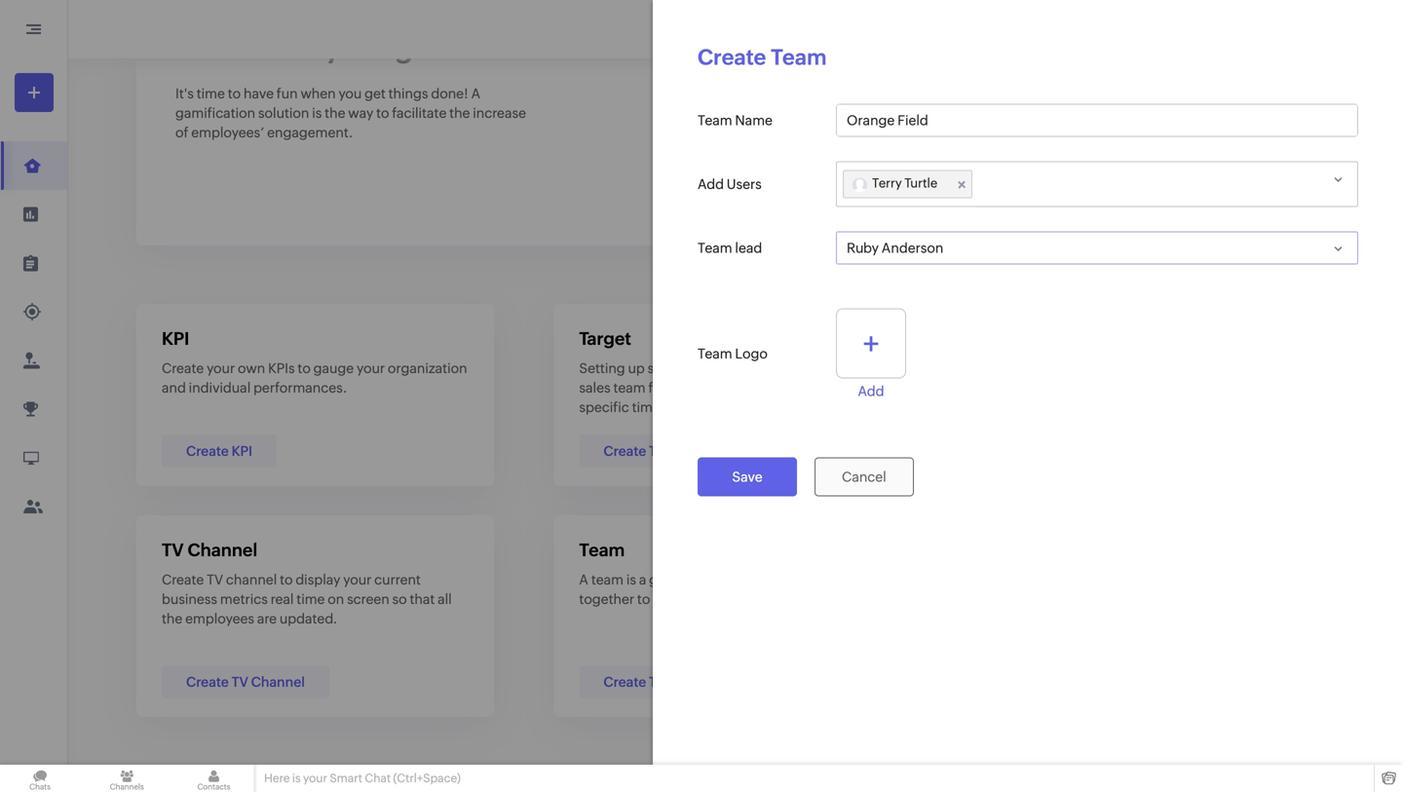Task type: describe. For each thing, give the bounding box(es) containing it.
cancel
[[842, 469, 887, 485]]

1 vertical spatial create team
[[604, 675, 683, 690]]

that
[[410, 592, 435, 607]]

smart
[[330, 772, 363, 785]]

up
[[628, 361, 645, 376]]

targets
[[682, 361, 727, 376]]

(ctrl+space)
[[393, 772, 461, 785]]

have
[[244, 86, 274, 101]]

create inside create tv channel to display your current business metrics real time on screen so that all the employees are updated.
[[162, 572, 204, 588]]

and inside create your own kpis to gauge your organization and individual performances.
[[162, 380, 186, 396]]

it's time to have fun when you get things done! a gamification solution is the way to facilitate the increase of employees' engagement.
[[175, 86, 526, 140]]

when
[[301, 86, 336, 101]]

working
[[778, 572, 830, 588]]

to up it's
[[175, 31, 204, 64]]

a team is a group of individuals working together to achieve their goal.
[[579, 572, 830, 607]]

create down individual
[[186, 444, 229, 459]]

specific
[[579, 400, 630, 415]]

to achieve your goals.
[[175, 31, 479, 64]]

create tv channel link
[[162, 666, 329, 699]]

setting up sales targets help keep you and your sales team focused on achieving your goals for a specific time.
[[579, 361, 883, 415]]

way
[[348, 105, 374, 121]]

of inside a team is a group of individuals working together to achieve their goal.
[[691, 572, 704, 588]]

gamification
[[175, 105, 256, 121]]

0 vertical spatial target
[[579, 329, 632, 349]]

user image
[[1343, 14, 1375, 45]]

it's
[[175, 86, 194, 101]]

your down 'keep'
[[787, 380, 815, 396]]

users
[[727, 176, 762, 192]]

setting
[[579, 361, 626, 376]]

0 horizontal spatial tv
[[162, 541, 184, 561]]

2 vertical spatial is
[[292, 772, 301, 785]]

chat
[[365, 772, 391, 785]]

logo
[[736, 346, 768, 362]]

team for team logo
[[698, 346, 733, 362]]

current
[[375, 572, 421, 588]]

group
[[649, 572, 688, 588]]

tv channel
[[162, 541, 258, 561]]

solution
[[258, 105, 309, 121]]

team for team name
[[698, 113, 733, 128]]

team for team lead
[[698, 240, 733, 256]]

channel
[[226, 572, 277, 588]]

updated.
[[280, 611, 338, 627]]

to inside a team is a group of individuals working together to achieve their goal.
[[638, 592, 651, 607]]

create your own kpis to gauge your organization and individual performances.
[[162, 361, 468, 396]]

to left have
[[228, 86, 241, 101]]

create target
[[604, 444, 690, 459]]

cancel button
[[815, 458, 914, 497]]

name
[[736, 113, 773, 128]]

things
[[389, 86, 428, 101]]

done!
[[431, 86, 469, 101]]

get
[[365, 86, 386, 101]]

individuals
[[707, 572, 775, 588]]

goals
[[818, 380, 852, 396]]

metrics
[[220, 592, 268, 607]]

you for target
[[794, 361, 817, 376]]

create down specific
[[604, 444, 647, 459]]

0 vertical spatial channel
[[188, 541, 258, 561]]

contacts image
[[174, 765, 254, 793]]

ruby
[[847, 240, 879, 256]]

1 horizontal spatial the
[[325, 105, 346, 121]]

to inside create your own kpis to gauge your organization and individual performances.
[[298, 361, 311, 376]]

achieve inside a team is a group of individuals working together to achieve their goal.
[[653, 592, 703, 607]]

tv for create tv channel
[[232, 675, 248, 690]]

goals.
[[395, 31, 479, 64]]

create inside create your own kpis to gauge your organization and individual performances.
[[162, 361, 204, 376]]

engagement.
[[267, 125, 353, 140]]

1 horizontal spatial create team
[[698, 45, 827, 70]]

you for to achieve your goals.
[[339, 86, 362, 101]]

time.
[[632, 400, 665, 415]]

channel inside create tv channel link
[[251, 675, 305, 690]]

organization
[[388, 361, 468, 376]]

Terry Turtle field
[[837, 161, 1359, 207]]

goal.
[[737, 592, 769, 607]]

facilitate
[[392, 105, 447, 121]]

to inside create tv channel to display your current business metrics real time on screen so that all the employees are updated.
[[280, 572, 293, 588]]

is inside it's time to have fun when you get things done! a gamification solution is the way to facilitate the increase of employees' engagement.
[[312, 105, 322, 121]]

1 vertical spatial target
[[649, 444, 690, 459]]

on inside 'setting up sales targets help keep you and your sales team focused on achieving your goals for a specific time.'
[[703, 380, 720, 396]]



Task type: locate. For each thing, give the bounding box(es) containing it.
of right group on the left of the page
[[691, 572, 704, 588]]

team inside 'setting up sales targets help keep you and your sales team focused on achieving your goals for a specific time.'
[[614, 380, 646, 396]]

team for team
[[579, 541, 625, 561]]

business
[[162, 592, 217, 607]]

1 vertical spatial achieve
[[653, 592, 703, 607]]

your right gauge
[[357, 361, 385, 376]]

save button
[[698, 458, 797, 497]]

tv down the employees
[[232, 675, 248, 690]]

kpi down individual
[[232, 444, 253, 459]]

0 vertical spatial a
[[876, 380, 883, 396]]

channel up channel
[[188, 541, 258, 561]]

your up screen
[[343, 572, 372, 588]]

of down gamification
[[175, 125, 189, 140]]

create team down together on the left of page
[[604, 675, 683, 690]]

their
[[705, 592, 735, 607]]

team name
[[698, 113, 773, 128]]

the down done! at the top
[[450, 105, 470, 121]]

is
[[312, 105, 322, 121], [627, 572, 637, 588], [292, 772, 301, 785]]

on
[[703, 380, 720, 396], [328, 592, 344, 607]]

and up goals
[[820, 361, 844, 376]]

time up gamification
[[197, 86, 225, 101]]

all
[[438, 592, 452, 607]]

1 vertical spatial kpi
[[232, 444, 253, 459]]

1 horizontal spatial a
[[876, 380, 883, 396]]

on down targets
[[703, 380, 720, 396]]

1 vertical spatial channel
[[251, 675, 305, 690]]

tv for create tv channel to display your current business metrics real time on screen so that all the employees are updated.
[[207, 572, 223, 588]]

display
[[296, 572, 341, 588]]

1 horizontal spatial on
[[703, 380, 720, 396]]

is down the 'when'
[[312, 105, 322, 121]]

1 horizontal spatial target
[[649, 444, 690, 459]]

team up together on the left of page
[[592, 572, 624, 588]]

is inside a team is a group of individuals working together to achieve their goal.
[[627, 572, 637, 588]]

your up individual
[[207, 361, 235, 376]]

kpi up individual
[[162, 329, 189, 349]]

1 horizontal spatial achieve
[[653, 592, 703, 607]]

0 vertical spatial a
[[471, 86, 481, 101]]

time
[[197, 86, 225, 101], [297, 592, 325, 607]]

team
[[614, 380, 646, 396], [592, 572, 624, 588]]

and left individual
[[162, 380, 186, 396]]

0 vertical spatial time
[[197, 86, 225, 101]]

tv inside create tv channel to display your current business metrics real time on screen so that all the employees are updated.
[[207, 572, 223, 588]]

add left users
[[698, 176, 724, 192]]

time up updated.
[[297, 592, 325, 607]]

your inside create tv channel to display your current business metrics real time on screen so that all the employees are updated.
[[343, 572, 372, 588]]

0 horizontal spatial you
[[339, 86, 362, 101]]

list
[[0, 141, 67, 531]]

sales down setting at the top left of page
[[579, 380, 611, 396]]

0 horizontal spatial time
[[197, 86, 225, 101]]

1 vertical spatial a
[[579, 572, 589, 588]]

terry
[[873, 176, 902, 191]]

1 vertical spatial sales
[[579, 380, 611, 396]]

None text field
[[837, 105, 1358, 136]]

create tv channel to display your current business metrics real time on screen so that all the employees are updated.
[[162, 572, 452, 627]]

1 vertical spatial is
[[627, 572, 637, 588]]

0 vertical spatial create team
[[698, 45, 827, 70]]

a inside it's time to have fun when you get things done! a gamification solution is the way to facilitate the increase of employees' engagement.
[[471, 86, 481, 101]]

1 vertical spatial tv
[[207, 572, 223, 588]]

add
[[698, 176, 724, 192], [858, 384, 885, 399]]

0 vertical spatial of
[[175, 125, 189, 140]]

add for add
[[858, 384, 885, 399]]

save
[[733, 469, 763, 485]]

target up setting at the top left of page
[[579, 329, 632, 349]]

0 vertical spatial you
[[339, 86, 362, 101]]

real
[[271, 592, 294, 607]]

keep
[[760, 361, 791, 376]]

create down together on the left of page
[[604, 675, 647, 690]]

achieve down group on the left of the page
[[653, 592, 703, 607]]

0 horizontal spatial the
[[162, 611, 183, 627]]

1 horizontal spatial you
[[794, 361, 817, 376]]

0 vertical spatial and
[[820, 361, 844, 376]]

you inside it's time to have fun when you get things done! a gamification solution is the way to facilitate the increase of employees' engagement.
[[339, 86, 362, 101]]

terry turtle
[[873, 176, 938, 191]]

0 horizontal spatial target
[[579, 329, 632, 349]]

channels image
[[87, 765, 167, 793]]

performances.
[[254, 380, 347, 396]]

is right the "here" on the bottom left
[[292, 772, 301, 785]]

create tv channel
[[186, 675, 305, 690]]

team lead
[[698, 240, 763, 256]]

a right done! at the top
[[471, 86, 481, 101]]

2 horizontal spatial the
[[450, 105, 470, 121]]

0 horizontal spatial of
[[175, 125, 189, 140]]

a inside 'setting up sales targets help keep you and your sales team focused on achieving your goals for a specific time.'
[[876, 380, 883, 396]]

0 vertical spatial kpi
[[162, 329, 189, 349]]

a left group on the left of the page
[[639, 572, 647, 588]]

0 vertical spatial is
[[312, 105, 322, 121]]

1 horizontal spatial and
[[820, 361, 844, 376]]

target down "time."
[[649, 444, 690, 459]]

create
[[698, 45, 767, 70], [162, 361, 204, 376], [186, 444, 229, 459], [604, 444, 647, 459], [162, 572, 204, 588], [186, 675, 229, 690], [604, 675, 647, 690]]

1 horizontal spatial time
[[297, 592, 325, 607]]

team down the up at the top
[[614, 380, 646, 396]]

a
[[471, 86, 481, 101], [579, 572, 589, 588]]

of
[[175, 125, 189, 140], [691, 572, 704, 588]]

achieve
[[210, 31, 319, 64], [653, 592, 703, 607]]

anderson
[[882, 240, 944, 256]]

a inside a team is a group of individuals working together to achieve their goal.
[[579, 572, 589, 588]]

tv down tv channel
[[207, 572, 223, 588]]

on down display
[[328, 592, 344, 607]]

a right "for"
[[876, 380, 883, 396]]

2 vertical spatial tv
[[232, 675, 248, 690]]

are
[[257, 611, 277, 627]]

0 vertical spatial sales
[[648, 361, 679, 376]]

1 vertical spatial and
[[162, 380, 186, 396]]

of inside it's time to have fun when you get things done! a gamification solution is the way to facilitate the increase of employees' engagement.
[[175, 125, 189, 140]]

0 horizontal spatial create team
[[604, 675, 683, 690]]

0 horizontal spatial add
[[698, 176, 724, 192]]

1 horizontal spatial tv
[[207, 572, 223, 588]]

0 horizontal spatial kpi
[[162, 329, 189, 349]]

a up together on the left of page
[[579, 572, 589, 588]]

gauge
[[314, 361, 354, 376]]

the down business
[[162, 611, 183, 627]]

to
[[175, 31, 204, 64], [228, 86, 241, 101], [376, 105, 390, 121], [298, 361, 311, 376], [280, 572, 293, 588], [638, 592, 651, 607]]

time inside create tv channel to display your current business metrics real time on screen so that all the employees are updated.
[[297, 592, 325, 607]]

add for add users
[[698, 176, 724, 192]]

employees
[[185, 611, 254, 627]]

0 vertical spatial tv
[[162, 541, 184, 561]]

the inside create tv channel to display your current business metrics real time on screen so that all the employees are updated.
[[162, 611, 183, 627]]

you inside 'setting up sales targets help keep you and your sales team focused on achieving your goals for a specific time.'
[[794, 361, 817, 376]]

0 vertical spatial achieve
[[210, 31, 319, 64]]

create up individual
[[162, 361, 204, 376]]

sales up "focused"
[[648, 361, 679, 376]]

create team up name
[[698, 45, 827, 70]]

1 vertical spatial you
[[794, 361, 817, 376]]

your left smart
[[303, 772, 328, 785]]

0 horizontal spatial is
[[292, 772, 301, 785]]

team logo
[[698, 346, 768, 362]]

your up "for"
[[847, 361, 876, 376]]

team
[[771, 45, 827, 70], [698, 113, 733, 128], [698, 240, 733, 256], [698, 346, 733, 362], [579, 541, 625, 561], [649, 675, 683, 690]]

you
[[339, 86, 362, 101], [794, 361, 817, 376]]

channel down are
[[251, 675, 305, 690]]

1 vertical spatial time
[[297, 592, 325, 607]]

create down the employees
[[186, 675, 229, 690]]

1 vertical spatial a
[[639, 572, 647, 588]]

0 horizontal spatial sales
[[579, 380, 611, 396]]

to down group on the left of the page
[[638, 592, 651, 607]]

1 vertical spatial add
[[858, 384, 885, 399]]

and
[[820, 361, 844, 376], [162, 380, 186, 396]]

time inside it's time to have fun when you get things done! a gamification solution is the way to facilitate the increase of employees' engagement.
[[197, 86, 225, 101]]

ruby anderson
[[847, 240, 944, 256]]

1 horizontal spatial of
[[691, 572, 704, 588]]

sales
[[648, 361, 679, 376], [579, 380, 611, 396]]

is up together on the left of page
[[627, 572, 637, 588]]

0 horizontal spatial a
[[471, 86, 481, 101]]

tv
[[162, 541, 184, 561], [207, 572, 223, 588], [232, 675, 248, 690]]

0 vertical spatial team
[[614, 380, 646, 396]]

the
[[325, 105, 346, 121], [450, 105, 470, 121], [162, 611, 183, 627]]

0 horizontal spatial a
[[639, 572, 647, 588]]

add right goals
[[858, 384, 885, 399]]

and inside 'setting up sales targets help keep you and your sales team focused on achieving your goals for a specific time.'
[[820, 361, 844, 376]]

1 horizontal spatial sales
[[648, 361, 679, 376]]

create kpi
[[186, 444, 253, 459]]

chats image
[[0, 765, 80, 793]]

own
[[238, 361, 265, 376]]

Ruby Anderson field
[[837, 232, 1359, 265]]

0 vertical spatial on
[[703, 380, 720, 396]]

your up "get"
[[325, 31, 388, 64]]

create up business
[[162, 572, 204, 588]]

you up way
[[339, 86, 362, 101]]

to down "get"
[[376, 105, 390, 121]]

turtle
[[905, 176, 938, 191]]

here
[[264, 772, 290, 785]]

0 horizontal spatial achieve
[[210, 31, 319, 64]]

on inside create tv channel to display your current business metrics real time on screen so that all the employees are updated.
[[328, 592, 344, 607]]

employees'
[[191, 125, 265, 140]]

1 vertical spatial on
[[328, 592, 344, 607]]

1 horizontal spatial a
[[579, 572, 589, 588]]

1 vertical spatial team
[[592, 572, 624, 588]]

individual
[[189, 380, 251, 396]]

2 horizontal spatial is
[[627, 572, 637, 588]]

to up performances. at the left top of page
[[298, 361, 311, 376]]

1 horizontal spatial add
[[858, 384, 885, 399]]

1 vertical spatial of
[[691, 572, 704, 588]]

tv up business
[[162, 541, 184, 561]]

add users
[[698, 176, 762, 192]]

a inside a team is a group of individuals working together to achieve their goal.
[[639, 572, 647, 588]]

a
[[876, 380, 883, 396], [639, 572, 647, 588]]

the down the 'when'
[[325, 105, 346, 121]]

0 horizontal spatial on
[[328, 592, 344, 607]]

increase
[[473, 105, 526, 121]]

2 horizontal spatial tv
[[232, 675, 248, 690]]

for
[[855, 380, 873, 396]]

create up team name at the top of page
[[698, 45, 767, 70]]

so
[[392, 592, 407, 607]]

kpi
[[162, 329, 189, 349], [232, 444, 253, 459]]

to up real
[[280, 572, 293, 588]]

0 horizontal spatial and
[[162, 380, 186, 396]]

1 horizontal spatial is
[[312, 105, 322, 121]]

team inside a team is a group of individuals working together to achieve their goal.
[[592, 572, 624, 588]]

screen
[[347, 592, 390, 607]]

kpis
[[268, 361, 295, 376]]

lead
[[736, 240, 763, 256]]

your
[[325, 31, 388, 64], [207, 361, 235, 376], [357, 361, 385, 376], [847, 361, 876, 376], [787, 380, 815, 396], [343, 572, 372, 588], [303, 772, 328, 785]]

achieve up have
[[210, 31, 319, 64]]

focused
[[649, 380, 700, 396]]

fun
[[277, 86, 298, 101]]

0 vertical spatial add
[[698, 176, 724, 192]]

+
[[863, 326, 880, 361]]

help
[[730, 361, 758, 376]]

together
[[579, 592, 635, 607]]

here is your smart chat (ctrl+space)
[[264, 772, 461, 785]]

achieving
[[722, 380, 784, 396]]

you right 'keep'
[[794, 361, 817, 376]]

1 horizontal spatial kpi
[[232, 444, 253, 459]]



Task type: vqa. For each thing, say whether or not it's contained in the screenshot.
the fun
yes



